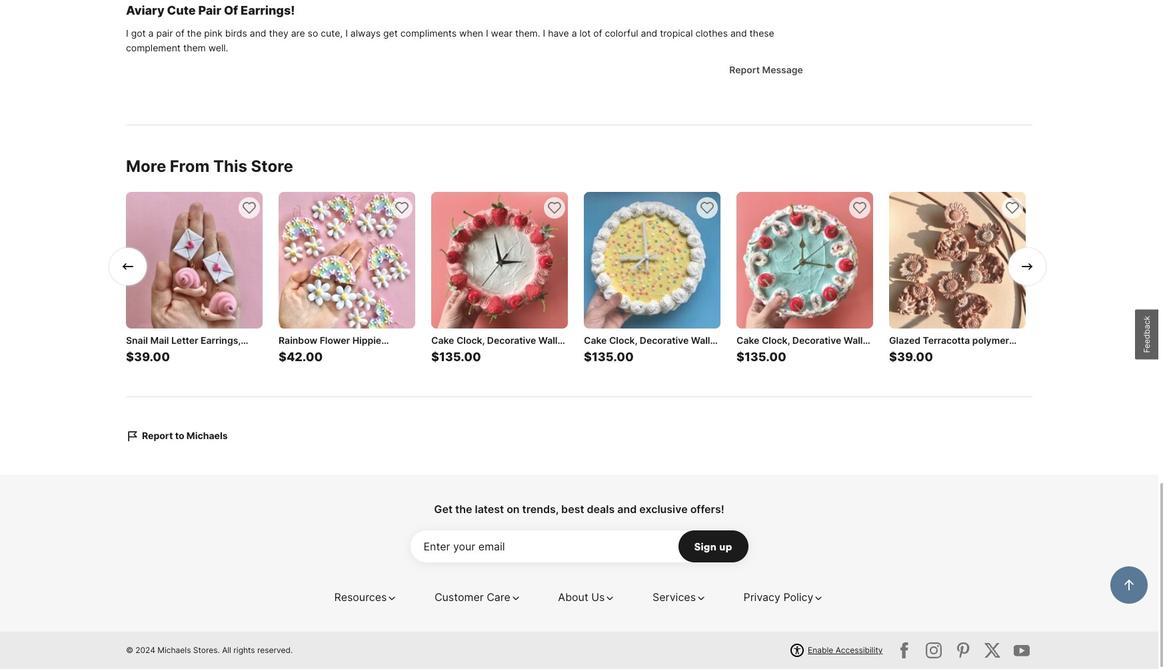 Task type: locate. For each thing, give the bounding box(es) containing it.
pair
[[198, 3, 221, 17], [156, 27, 173, 39]]

deals
[[587, 503, 615, 516]]

39.00
[[134, 350, 170, 364], [897, 350, 933, 364]]

0 horizontal spatial of
[[176, 27, 184, 39]]

to
[[175, 430, 184, 441]]

0 vertical spatial tabler image
[[1019, 258, 1035, 274]]

1 horizontal spatial twitter image
[[923, 640, 945, 661]]

privacy policy button
[[744, 589, 824, 605]]

1 twitter image from the left
[[953, 640, 974, 661]]

4 i from the left
[[543, 27, 546, 39]]

1 horizontal spatial report
[[730, 64, 760, 75]]

0 horizontal spatial 135.00
[[439, 350, 481, 364]]

135.00 for favorite image
[[745, 350, 787, 364]]

0 horizontal spatial product name is cake clock, decorative wall clock, y2k aesthetic home decor, cute cake home accent, faux cake, dummy cake, unique colorful home decor image
[[431, 192, 568, 329]]

colorful
[[605, 27, 638, 39]]

sign up
[[694, 540, 732, 553]]

0 horizontal spatial a
[[148, 27, 154, 39]]

2 horizontal spatial of
[[594, 27, 603, 39]]

michaels inside report to michaels button
[[187, 430, 228, 441]]

1 twitter image from the left
[[894, 640, 915, 661]]

customer
[[435, 591, 484, 604]]

2 product name is cake clock, decorative wall clock, y2k aesthetic home decor, cute cake home accent, faux cake, dummy cake, unique colorful home decor image from the left
[[584, 192, 721, 329]]

i right cute,
[[346, 27, 348, 39]]

0 vertical spatial report
[[730, 64, 760, 75]]

this
[[213, 157, 247, 176]]

1 favorite image from the left
[[241, 200, 257, 216]]

exclusive
[[640, 503, 688, 516]]

0 horizontal spatial report
[[142, 430, 173, 441]]

135.00
[[439, 350, 481, 364], [592, 350, 634, 364], [745, 350, 787, 364]]

care
[[487, 591, 511, 604]]

$ 42.00
[[279, 350, 323, 364]]

have
[[548, 27, 569, 39]]

michaels for 2024
[[158, 645, 191, 655]]

report
[[730, 64, 760, 75], [142, 430, 173, 441]]

cute,
[[321, 27, 343, 39]]

of up birds at the left top
[[224, 3, 238, 17]]

$ 135.00
[[431, 350, 481, 364], [584, 350, 634, 364], [737, 350, 787, 364]]

1 $ 39.00 from the left
[[126, 350, 170, 364]]

5 favorite image from the left
[[1005, 200, 1021, 216]]

2 horizontal spatial 135.00
[[745, 350, 787, 364]]

0 horizontal spatial the
[[187, 27, 202, 39]]

2 horizontal spatial $ 135.00
[[737, 350, 787, 364]]

1 horizontal spatial tabler image
[[1019, 258, 1035, 274]]

1 horizontal spatial twitter image
[[982, 640, 1003, 661]]

3 product name is cake clock, decorative wall clock, y2k aesthetic home decor, cute cake home accent, faux cake, dummy cake, unique colorful home decor image from the left
[[737, 192, 873, 329]]

1 135.00 from the left
[[439, 350, 481, 364]]

product name is rainbow flower hippie earrings, retro rainbow earrings, boho colorful neutral rainbow earring, fun earrings, modern earrings, statement image
[[279, 192, 415, 329]]

2 39.00 from the left
[[897, 350, 933, 364]]

1 horizontal spatial 135.00
[[592, 350, 634, 364]]

1 i from the left
[[126, 27, 128, 39]]

product name is cake clock, decorative wall clock, y2k aesthetic home decor, cute cake home accent, faux cake, dummy cake, unique colorful home decor image
[[431, 192, 568, 329], [584, 192, 721, 329], [737, 192, 873, 329]]

0 horizontal spatial $ 135.00
[[431, 350, 481, 364]]

0 horizontal spatial tabler image
[[126, 429, 139, 443]]

1 vertical spatial pair
[[156, 27, 173, 39]]

3 $ 135.00 from the left
[[737, 350, 787, 364]]

1 39.00 from the left
[[134, 350, 170, 364]]

aviary
[[126, 3, 164, 17]]

of right lot
[[594, 27, 603, 39]]

report left to
[[142, 430, 173, 441]]

1 horizontal spatial $ 135.00
[[584, 350, 634, 364]]

from
[[170, 157, 210, 176]]

michaels for to
[[187, 430, 228, 441]]

a left lot
[[572, 27, 577, 39]]

the up "them"
[[187, 27, 202, 39]]

0 vertical spatial the
[[187, 27, 202, 39]]

1 vertical spatial the
[[455, 503, 472, 516]]

a right got
[[148, 27, 154, 39]]

3 135.00 from the left
[[745, 350, 787, 364]]

report left message
[[730, 64, 760, 75]]

i left the have on the top left
[[543, 27, 546, 39]]

stores.
[[193, 645, 220, 655]]

1 a from the left
[[148, 27, 154, 39]]

0 vertical spatial pair
[[198, 3, 221, 17]]

0 horizontal spatial twitter image
[[894, 640, 915, 661]]

1 vertical spatial report
[[142, 430, 173, 441]]

i left got
[[126, 27, 128, 39]]

resources
[[334, 591, 387, 604]]

1 product name is cake clock, decorative wall clock, y2k aesthetic home decor, cute cake home accent, faux cake, dummy cake, unique colorful home decor image from the left
[[431, 192, 568, 329]]

michaels right 2024
[[158, 645, 191, 655]]

pair up pink
[[198, 3, 221, 17]]

report for report message
[[730, 64, 760, 75]]

report for report to michaels
[[142, 430, 173, 441]]

i
[[126, 27, 128, 39], [346, 27, 348, 39], [486, 27, 489, 39], [543, 27, 546, 39]]

favorite image for product name is rainbow flower hippie earrings, retro rainbow earrings, boho colorful neutral rainbow earring, fun earrings, modern earrings, statement image
[[394, 200, 410, 216]]

1 horizontal spatial $ 39.00
[[889, 350, 933, 364]]

michaels
[[187, 430, 228, 441], [158, 645, 191, 655]]

2 135.00 from the left
[[592, 350, 634, 364]]

michaels right to
[[187, 430, 228, 441]]

about us
[[558, 591, 605, 604]]

2 $ 39.00 from the left
[[889, 350, 933, 364]]

1 horizontal spatial 39.00
[[897, 350, 933, 364]]

0 horizontal spatial 39.00
[[134, 350, 170, 364]]

of up "them"
[[176, 27, 184, 39]]

report inside button
[[142, 430, 173, 441]]

1 horizontal spatial a
[[572, 27, 577, 39]]

the
[[187, 27, 202, 39], [455, 503, 472, 516]]

pair up "complement"
[[156, 27, 173, 39]]

2 favorite image from the left
[[394, 200, 410, 216]]

$ 135.00 for third favorite icon from left
[[431, 350, 481, 364]]

a
[[148, 27, 154, 39], [572, 27, 577, 39]]

twitter image
[[894, 640, 915, 661], [923, 640, 945, 661]]

the right get
[[455, 503, 472, 516]]

report message
[[730, 64, 803, 75]]

3 $ from the left
[[431, 350, 439, 364]]

tropical
[[660, 27, 693, 39]]

sign up button
[[678, 531, 748, 563]]

twitter image
[[953, 640, 974, 661], [982, 640, 1003, 661]]

of
[[224, 3, 238, 17], [176, 27, 184, 39], [594, 27, 603, 39]]

report inside "button"
[[730, 64, 760, 75]]

$ 135.00 for fourth favorite icon from left
[[584, 350, 634, 364]]

services
[[653, 591, 696, 604]]

$ 39.00
[[126, 350, 170, 364], [889, 350, 933, 364]]

got
[[131, 27, 146, 39]]

0 horizontal spatial $ 39.00
[[126, 350, 170, 364]]

get
[[434, 503, 453, 516]]

1 horizontal spatial product name is cake clock, decorative wall clock, y2k aesthetic home decor, cute cake home accent, faux cake, dummy cake, unique colorful home decor image
[[584, 192, 721, 329]]

1 $ 135.00 from the left
[[431, 350, 481, 364]]

well.
[[208, 42, 228, 53]]

wear
[[491, 27, 513, 39]]

favorite image
[[241, 200, 257, 216], [394, 200, 410, 216], [547, 200, 563, 216], [699, 200, 715, 216], [1005, 200, 1021, 216]]

customer care
[[435, 591, 511, 604]]

$ 39.00 for product name is glazed terracotta polymer clay floral sunflower earrings, fall earrings, frosted terra cotta, floral textured earrings, modern earrings image
[[889, 350, 933, 364]]

0 horizontal spatial pair
[[156, 27, 173, 39]]

0 vertical spatial michaels
[[187, 430, 228, 441]]

report message button
[[724, 63, 803, 77]]

resources button
[[334, 589, 398, 605]]

39.00 for product name is glazed terracotta polymer clay floral sunflower earrings, fall earrings, frosted terra cotta, floral textured earrings, modern earrings image
[[897, 350, 933, 364]]

3 i from the left
[[486, 27, 489, 39]]

lot
[[580, 27, 591, 39]]

2 horizontal spatial product name is cake clock, decorative wall clock, y2k aesthetic home decor, cute cake home accent, faux cake, dummy cake, unique colorful home decor image
[[737, 192, 873, 329]]

1 vertical spatial tabler image
[[126, 429, 139, 443]]

product name is glazed terracotta polymer clay floral sunflower earrings, fall earrings, frosted terra cotta, floral textured earrings, modern earrings image
[[889, 192, 1026, 329]]

2 $ 135.00 from the left
[[584, 350, 634, 364]]

1 horizontal spatial of
[[224, 3, 238, 17]]

tabler image
[[1019, 258, 1035, 274], [126, 429, 139, 443]]

and
[[250, 27, 266, 39], [641, 27, 658, 39], [731, 27, 747, 39], [618, 503, 637, 516]]

i left the wear
[[486, 27, 489, 39]]

1 vertical spatial michaels
[[158, 645, 191, 655]]

product name is snail mail letter earrings, post office earring, package earrings, unique earrings, slowmade kawaii jewelry image
[[126, 192, 263, 329]]

up
[[719, 540, 732, 553]]

$
[[126, 350, 134, 364], [279, 350, 287, 364], [431, 350, 439, 364], [584, 350, 592, 364], [737, 350, 745, 364], [889, 350, 897, 364]]

product name is cake clock, decorative wall clock, y2k aesthetic home decor, cute cake home accent, faux cake, dummy cake, unique colorful home decor image for fourth favorite icon from left
[[584, 192, 721, 329]]

0 horizontal spatial twitter image
[[953, 640, 974, 661]]

3 favorite image from the left
[[547, 200, 563, 216]]

on
[[507, 503, 520, 516]]

4 $ from the left
[[584, 350, 592, 364]]



Task type: vqa. For each thing, say whether or not it's contained in the screenshot.
the rightmost Report
yes



Task type: describe. For each thing, give the bounding box(es) containing it.
so
[[308, 27, 318, 39]]

privacy policy
[[744, 591, 814, 604]]

compliments
[[401, 27, 457, 39]]

policy
[[784, 591, 814, 604]]

2 a from the left
[[572, 27, 577, 39]]

5 $ from the left
[[737, 350, 745, 364]]

cute
[[167, 3, 196, 17]]

product name is cake clock, decorative wall clock, y2k aesthetic home decor, cute cake home accent, faux cake, dummy cake, unique colorful home decor image for third favorite icon from left
[[431, 192, 568, 329]]

rights
[[234, 645, 255, 655]]

always
[[351, 27, 381, 39]]

accessibility
[[836, 645, 883, 655]]

report to michaels button
[[126, 429, 228, 443]]

©
[[126, 645, 133, 655]]

offers!
[[691, 503, 725, 516]]

latest
[[475, 503, 504, 516]]

2 i from the left
[[346, 27, 348, 39]]

earrings!
[[241, 3, 295, 17]]

pair inside i got a pair of the pink birds and they are so cute, i always get compliments when i wear them. i have a lot of colorful and tropical clothes and these complement them well.
[[156, 27, 173, 39]]

customer care button
[[435, 589, 521, 605]]

and left "tropical"
[[641, 27, 658, 39]]

these
[[750, 27, 775, 39]]

favorite image
[[852, 200, 868, 216]]

2 twitter image from the left
[[982, 640, 1003, 661]]

4 favorite image from the left
[[699, 200, 715, 216]]

2 $ from the left
[[279, 350, 287, 364]]

services button
[[653, 589, 707, 605]]

42.00
[[287, 350, 323, 364]]

they
[[269, 27, 289, 39]]

about
[[558, 591, 589, 604]]

pink
[[204, 27, 223, 39]]

when
[[459, 27, 483, 39]]

are
[[291, 27, 305, 39]]

6 $ from the left
[[889, 350, 897, 364]]

Enter your email field
[[410, 531, 748, 563]]

them
[[183, 42, 206, 53]]

get the latest on trends, best deals and exclusive offers!
[[434, 503, 725, 516]]

complement
[[126, 42, 181, 53]]

clothes
[[696, 27, 728, 39]]

39.00 for product name is snail mail letter earrings, post office earring, package earrings, unique earrings, slowmade kawaii jewelry image
[[134, 350, 170, 364]]

all
[[222, 645, 231, 655]]

© 2024 michaels stores. all rights reserved.
[[126, 645, 293, 655]]

2 twitter image from the left
[[923, 640, 945, 661]]

2024
[[136, 645, 155, 655]]

1 horizontal spatial pair
[[198, 3, 221, 17]]

135.00 for fourth favorite icon from left
[[592, 350, 634, 364]]

trends,
[[522, 503, 559, 516]]

$ 135.00 for favorite image
[[737, 350, 787, 364]]

1 horizontal spatial the
[[455, 503, 472, 516]]

report to michaels
[[142, 430, 228, 441]]

135.00 for third favorite icon from left
[[439, 350, 481, 364]]

favorite image for product name is glazed terracotta polymer clay floral sunflower earrings, fall earrings, frosted terra cotta, floral textured earrings, modern earrings image
[[1005, 200, 1021, 216]]

reserved.
[[257, 645, 293, 655]]

enable
[[808, 645, 834, 655]]

and left they
[[250, 27, 266, 39]]

enable accessibility
[[808, 645, 883, 655]]

aviary cute pair of earrings!
[[126, 3, 295, 17]]

more
[[126, 157, 166, 176]]

favorite image for product name is snail mail letter earrings, post office earring, package earrings, unique earrings, slowmade kawaii jewelry image
[[241, 200, 257, 216]]

$ 39.00 for product name is snail mail letter earrings, post office earring, package earrings, unique earrings, slowmade kawaii jewelry image
[[126, 350, 170, 364]]

sign
[[694, 540, 717, 553]]

i got a pair of the pink birds and they are so cute, i always get compliments when i wear them. i have a lot of colorful and tropical clothes and these complement them well.
[[126, 27, 775, 53]]

best
[[561, 503, 584, 516]]

and right deals
[[618, 503, 637, 516]]

privacy
[[744, 591, 781, 604]]

birds
[[225, 27, 247, 39]]

get
[[383, 27, 398, 39]]

the inside i got a pair of the pink birds and they are so cute, i always get compliments when i wear them. i have a lot of colorful and tropical clothes and these complement them well.
[[187, 27, 202, 39]]

about us button
[[558, 589, 616, 605]]

store
[[251, 157, 293, 176]]

and left these
[[731, 27, 747, 39]]

1 $ from the left
[[126, 350, 134, 364]]

us
[[592, 591, 605, 604]]

youtube image
[[1011, 640, 1033, 661]]

them.
[[515, 27, 540, 39]]

more from this store
[[126, 157, 293, 176]]

tabler image
[[120, 258, 136, 274]]

message
[[762, 64, 803, 75]]

product name is cake clock, decorative wall clock, y2k aesthetic home decor, cute cake home accent, faux cake, dummy cake, unique colorful home decor image for favorite image
[[737, 192, 873, 329]]



